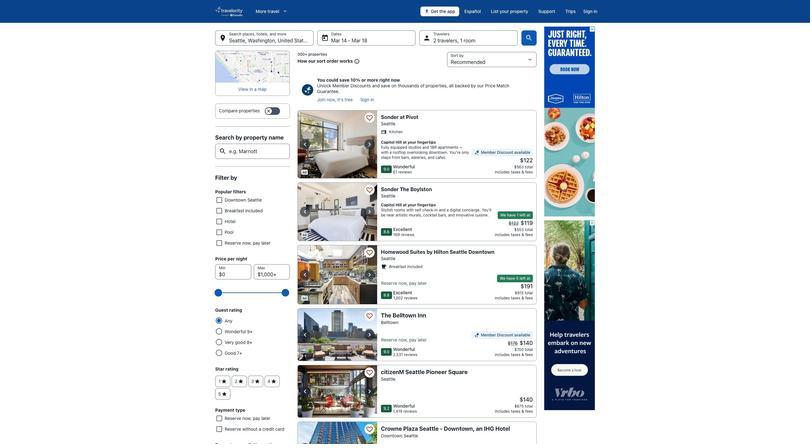 Task type: locate. For each thing, give the bounding box(es) containing it.
2 horizontal spatial xsmall image
[[255, 379, 260, 385]]

1 vertical spatial xsmall image
[[222, 392, 228, 397]]

show next image for homewood suites by hilton seattle downtown image
[[366, 271, 374, 279]]

image 1 of 3. lobby. citizenm seattle pioneer square image
[[298, 365, 378, 418]]

image 1 of 3. terrace/patio. the belltown inn image
[[298, 309, 378, 361]]

static map image image
[[215, 51, 290, 83]]

small image
[[353, 59, 360, 64], [381, 129, 387, 135], [475, 150, 480, 156], [475, 333, 480, 338]]

0 vertical spatial xsmall image
[[271, 379, 277, 385]]

3 xsmall image from the left
[[255, 379, 260, 385]]

show next image for sonder the boylston image
[[366, 208, 374, 216]]

list
[[317, 97, 533, 103]]

xsmall image
[[221, 379, 227, 385], [238, 379, 244, 385], [255, 379, 260, 385]]

xsmall image
[[271, 379, 277, 385], [222, 392, 228, 397]]

small image
[[381, 264, 387, 270]]

1 horizontal spatial xsmall image
[[238, 379, 244, 385]]

show previous image for sonder at pivot image
[[302, 141, 309, 148]]

you could save 10% or more right now image
[[302, 84, 314, 96]]

2 xsmall image from the left
[[238, 379, 244, 385]]

show previous image for sonder the boylston image
[[302, 208, 309, 216]]

1 horizontal spatial xsmall image
[[271, 379, 277, 385]]

0 horizontal spatial xsmall image
[[221, 379, 227, 385]]

show previous image for citizenm seattle pioneer square image
[[302, 388, 309, 396]]

show next image for sonder at pivot image
[[366, 141, 374, 148]]

travelocity logo image
[[215, 6, 243, 16]]



Task type: vqa. For each thing, say whether or not it's contained in the screenshot.
10.0 OUT OF 10 WITH 1 REVIEW element
no



Task type: describe. For each thing, give the bounding box(es) containing it.
download the app button image
[[425, 9, 430, 14]]

show next image for citizenm seattle pioneer square image
[[366, 388, 374, 396]]

show previous image for the belltown inn image
[[302, 331, 309, 339]]

image 1 of 3. exterior. crowne plaza seattle - downtown, an ihg hotel image
[[298, 422, 378, 444]]

$1,000 and above, Maximum, Price per night text field
[[254, 265, 290, 280]]

1 xsmall image from the left
[[221, 379, 227, 385]]

image 1 of 3. property grounds. sonder the boylston image
[[298, 182, 378, 241]]

$1,000 and above, Maximum, Price per night range field
[[219, 286, 286, 300]]

image 1 of 3. bar (on property). homewood suites by hilton seattle downtown image
[[298, 245, 378, 305]]

image 1 of 3. bbq/picnic area. sonder at pivot image
[[298, 110, 378, 179]]

$0, Minimum, Price per night range field
[[219, 286, 286, 300]]

0 horizontal spatial xsmall image
[[222, 392, 228, 397]]

search image
[[526, 34, 533, 42]]

show next image for the belltown inn image
[[366, 331, 374, 339]]

$0, Minimum, Price per night text field
[[215, 265, 252, 280]]

show previous image for homewood suites by hilton seattle downtown image
[[302, 271, 309, 279]]



